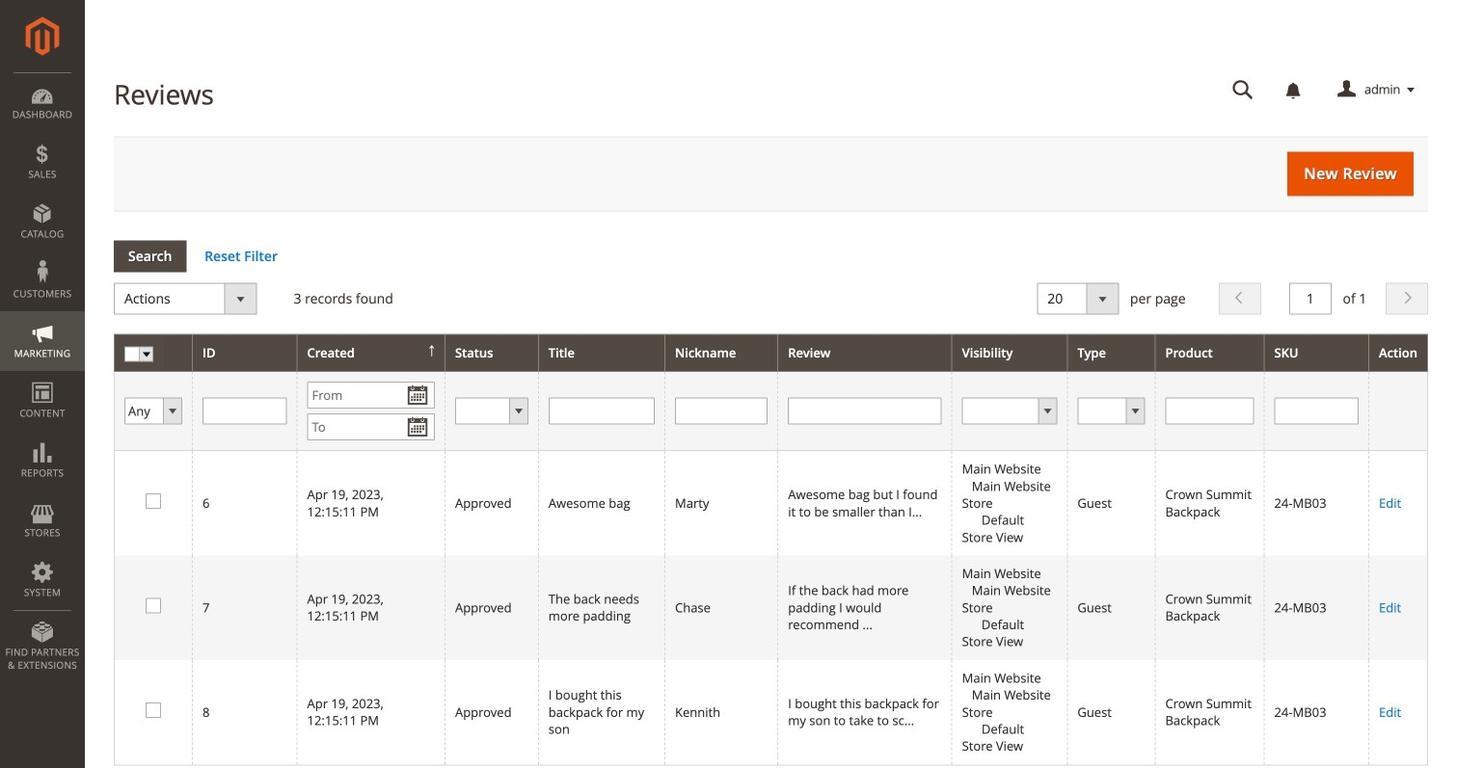 Task type: describe. For each thing, give the bounding box(es) containing it.
To text field
[[307, 414, 435, 441]]



Task type: locate. For each thing, give the bounding box(es) containing it.
None checkbox
[[146, 599, 158, 611], [146, 703, 158, 716], [146, 599, 158, 611], [146, 703, 158, 716]]

From text field
[[307, 382, 435, 409]]

None text field
[[1220, 73, 1268, 107], [1290, 283, 1332, 315], [203, 398, 287, 425], [549, 398, 655, 425], [675, 398, 768, 425], [788, 398, 942, 425], [1166, 398, 1255, 425], [1275, 398, 1359, 425], [1220, 73, 1268, 107], [1290, 283, 1332, 315], [203, 398, 287, 425], [549, 398, 655, 425], [675, 398, 768, 425], [788, 398, 942, 425], [1166, 398, 1255, 425], [1275, 398, 1359, 425]]

None checkbox
[[146, 494, 158, 507]]

menu bar
[[0, 72, 85, 682]]

magento admin panel image
[[26, 16, 59, 56]]



